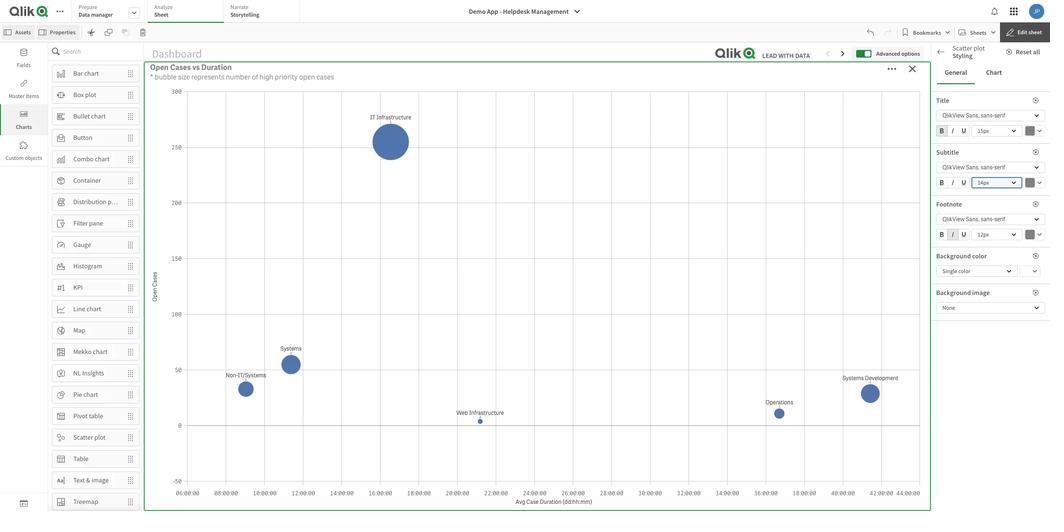Task type: locate. For each thing, give the bounding box(es) containing it.
1 qlikview sans, sans-serif from the top
[[943, 112, 1006, 120]]

0 horizontal spatial you
[[941, 197, 950, 204]]

0 vertical spatial general
[[946, 68, 968, 77]]

1 vertical spatial qlikview
[[943, 164, 966, 172]]

image up none popup button
[[973, 289, 991, 297]]

1 vertical spatial scatter
[[73, 434, 93, 442]]

0 vertical spatial sans-
[[982, 112, 995, 120]]

sans- down need
[[982, 216, 995, 224]]

triangle bottom image for presentation
[[932, 228, 945, 233]]

chart for chart
[[987, 68, 1003, 77]]

0 vertical spatial qlikview
[[943, 112, 966, 120]]

priority
[[248, 69, 297, 89], [527, 134, 553, 144]]

2 qlikview sans, sans-serif from the top
[[943, 164, 1006, 172]]

0 vertical spatial background
[[937, 252, 972, 261]]

triangle right image
[[932, 131, 945, 135], [932, 425, 945, 429], [932, 460, 945, 465], [932, 478, 945, 482]]

1 background from the top
[[937, 252, 972, 261]]

2 vertical spatial serif
[[995, 216, 1006, 224]]

general up alternate at the right of page
[[945, 129, 966, 138]]

scatter up table
[[73, 434, 93, 442]]

0 vertical spatial qlikview sans, sans-serif
[[943, 112, 1006, 120]]

chart right bar
[[84, 69, 99, 78]]

open cases by priority type
[[475, 134, 571, 144]]

1 vertical spatial state
[[1007, 204, 1020, 212]]

chart for pie chart
[[83, 391, 98, 399]]

scatter
[[953, 44, 973, 52], [73, 434, 93, 442]]

0 vertical spatial sans,
[[967, 112, 980, 120]]

fields
[[17, 61, 31, 69]]

0 vertical spatial state
[[937, 164, 951, 173]]

serif up 14px dropdown button
[[995, 164, 1006, 172]]

1 vertical spatial qlikview sans, sans-serif
[[943, 164, 1006, 172]]

serif down set
[[995, 216, 1006, 224]]

1 move image from the top
[[122, 108, 139, 125]]

open
[[150, 62, 169, 72], [475, 134, 493, 144], [149, 340, 167, 350]]

state inside if you want to add the object to master visualizations, you need to set state to <inherited>.
[[1007, 204, 1020, 212]]

group up want
[[937, 177, 970, 191]]

edit sheet button
[[1001, 22, 1051, 42]]

1 vertical spatial sans,
[[967, 164, 980, 172]]

chart down suggestions
[[987, 68, 1003, 77]]

chart for mekko chart
[[93, 348, 108, 357]]

scatter inside scatter plot styling
[[953, 44, 973, 52]]

9 move image from the top
[[122, 409, 139, 425]]

group down appearance
[[937, 125, 970, 139]]

0 horizontal spatial color
[[959, 268, 971, 275]]

tab list containing prepare
[[71, 0, 304, 24]]

distribution
[[73, 198, 107, 206]]

2 sans, from the top
[[967, 164, 980, 172]]

move image for gauge
[[122, 237, 139, 253]]

pivot table
[[73, 412, 103, 421]]

sans-
[[982, 112, 995, 120], [982, 164, 995, 172], [982, 216, 995, 224]]

data
[[79, 11, 90, 18]]

priority
[[275, 72, 298, 82]]

8 move image from the top
[[122, 366, 139, 382]]

color inside popup button
[[959, 268, 971, 275]]

6 move image from the top
[[122, 237, 139, 253]]

filter pane
[[73, 219, 103, 228]]

1 horizontal spatial state
[[1007, 204, 1020, 212]]

2 background from the top
[[937, 289, 972, 297]]

0 vertical spatial image
[[973, 289, 991, 297]]

appearance tab
[[932, 106, 1051, 124]]

cases right priority
[[300, 69, 339, 89]]

plot right distribution
[[108, 198, 119, 206]]

2 move image from the top
[[122, 130, 139, 146]]

qlikview for footnote
[[943, 216, 966, 224]]

background for background color
[[937, 252, 972, 261]]

if you want to add the object to master visualizations, you need to set state to <inherited>.
[[937, 197, 1026, 219]]

2 vertical spatial qlikview
[[943, 216, 966, 224]]

triangle bottom image
[[932, 148, 945, 153], [932, 228, 945, 233]]

duration
[[201, 62, 232, 72]]

1 horizontal spatial scatter
[[953, 44, 973, 52]]

sans, for footnote
[[967, 216, 980, 224]]

0 horizontal spatial chart
[[954, 52, 970, 61]]

open inside "open cases vs duration * bubble size represents number of high priority open cases"
[[150, 62, 169, 72]]

4 move image from the top
[[122, 173, 139, 189]]

variables image
[[20, 500, 28, 508]]

chart for bar chart
[[84, 69, 99, 78]]

1 vertical spatial qlikview sans, sans-serif button
[[937, 162, 1046, 173]]

142
[[512, 89, 564, 127]]

1 vertical spatial priority
[[527, 134, 553, 144]]

1 vertical spatial chart
[[987, 68, 1003, 77]]

sheet
[[1029, 29, 1043, 36]]

0 vertical spatial open
[[150, 62, 169, 72]]

qlikview sans, sans-serif button up 14px dropdown button
[[937, 162, 1046, 173]]

qlikview inside popup button
[[943, 216, 966, 224]]

object image
[[20, 111, 28, 118]]

1 horizontal spatial tab list
[[938, 61, 1045, 84]]

0 vertical spatial &
[[169, 340, 174, 350]]

title
[[937, 96, 950, 105]]

plot right the box
[[85, 91, 96, 99]]

plot down sheets
[[974, 44, 986, 52]]

navigation off
[[937, 271, 967, 291]]

10 move image from the top
[[122, 473, 139, 489]]

qlikview sans, sans-serif down states
[[943, 164, 1006, 172]]

background image
[[937, 289, 991, 297]]

2 group from the top
[[937, 177, 970, 191]]

qlikview down visualizations, on the right
[[943, 216, 966, 224]]

& right the text
[[86, 477, 90, 485]]

0 vertical spatial group
[[937, 125, 970, 139]]

0 horizontal spatial &
[[86, 477, 90, 485]]

group for title
[[937, 125, 970, 139]]

bullet chart
[[73, 112, 106, 121]]

qlikview sans, sans-serif button for title
[[937, 110, 1046, 122]]

state down subtitle
[[937, 164, 951, 173]]

chart right pie
[[83, 391, 98, 399]]

over
[[231, 340, 247, 350]]

move image
[[122, 108, 139, 125], [122, 130, 139, 146], [122, 151, 139, 168], [122, 173, 139, 189], [122, 194, 139, 210], [122, 237, 139, 253], [122, 259, 139, 275], [122, 366, 139, 382], [122, 409, 139, 425], [122, 430, 139, 446], [122, 494, 139, 511]]

visualizations,
[[937, 204, 970, 212]]

1 horizontal spatial chart
[[987, 68, 1003, 77]]

1 vertical spatial sans-
[[982, 164, 995, 172]]

2 sans- from the top
[[982, 164, 995, 172]]

5 move image from the top
[[122, 194, 139, 210]]

14px
[[978, 179, 990, 186]]

0 vertical spatial color
[[973, 252, 988, 261]]

chart right 'bullet'
[[91, 112, 106, 121]]

1 vertical spatial background
[[937, 289, 972, 297]]

0 vertical spatial scatter
[[953, 44, 973, 52]]

0 horizontal spatial tab list
[[71, 0, 304, 24]]

1 triangle bottom image from the top
[[932, 148, 945, 153]]

open left resolved
[[149, 340, 167, 350]]

1 sans- from the top
[[982, 112, 995, 120]]

of
[[252, 72, 258, 82]]

0 vertical spatial priority
[[248, 69, 297, 89]]

0 vertical spatial tab list
[[71, 0, 304, 24]]

tab list containing general
[[938, 61, 1045, 84]]

pie chart
[[73, 391, 98, 399]]

2 qlikview from the top
[[943, 164, 966, 172]]

qlikview sans, sans-serif
[[943, 112, 1006, 120], [943, 164, 1006, 172], [943, 216, 1006, 224]]

chart right combo
[[95, 155, 110, 164]]

group for footnote
[[937, 229, 970, 243]]

2 vertical spatial open
[[149, 340, 167, 350]]

10 move image from the top
[[122, 430, 139, 446]]

sans, inside popup button
[[967, 216, 980, 224]]

3 move image from the top
[[122, 216, 139, 232]]

delete image
[[139, 29, 147, 36]]

1 sans, from the top
[[967, 112, 980, 120]]

<inherited>.
[[937, 212, 965, 219]]

qlikview sans, sans-serif up 15px
[[943, 112, 1006, 120]]

4 move image from the top
[[122, 280, 139, 296]]

5 move image from the top
[[122, 301, 139, 318]]

sans- up 15px
[[982, 112, 995, 120]]

single color
[[943, 268, 971, 275]]

triangle bottom image down <inherited>.
[[932, 228, 945, 233]]

text
[[73, 477, 85, 485]]

qlikview sans, sans-serif inside popup button
[[943, 216, 1006, 224]]

1 serif from the top
[[995, 112, 1006, 120]]

7 move image from the top
[[122, 344, 139, 361]]

None text field
[[937, 372, 1026, 386]]

1 vertical spatial group
[[937, 177, 970, 191]]

resolved
[[176, 340, 207, 350]]

1 qlikview sans, sans-serif button from the top
[[937, 110, 1046, 122]]

0 horizontal spatial size
[[178, 72, 190, 82]]

histogram
[[73, 262, 102, 271]]

7 move image from the top
[[122, 259, 139, 275]]

3 triangle right image from the top
[[932, 460, 945, 465]]

2 serif from the top
[[995, 164, 1006, 172]]

size left vs
[[178, 72, 190, 82]]

serif
[[995, 112, 1006, 120], [995, 164, 1006, 172], [995, 216, 1006, 224]]

options
[[902, 50, 921, 57]]

box plot
[[73, 91, 96, 99]]

3 qlikview from the top
[[943, 216, 966, 224]]

0 horizontal spatial scatter
[[73, 434, 93, 442]]

color for single color
[[959, 268, 971, 275]]

1 qlikview from the top
[[943, 112, 966, 120]]

sans- up "14px"
[[982, 164, 995, 172]]

0 vertical spatial triangle bottom image
[[932, 148, 945, 153]]

chart up the general button
[[954, 52, 970, 61]]

qlikview sans, sans-serif button up 15px 'popup button'
[[937, 110, 1046, 122]]

1 move image from the top
[[122, 66, 139, 82]]

move image for mekko chart
[[122, 344, 139, 361]]

plot
[[974, 44, 986, 52], [85, 91, 96, 99], [108, 198, 119, 206], [94, 434, 106, 442]]

&
[[169, 340, 174, 350], [86, 477, 90, 485]]

0 vertical spatial chart
[[954, 52, 970, 61]]

pivot
[[73, 412, 88, 421]]

2 vertical spatial group
[[937, 229, 970, 243]]

2 vertical spatial qlikview sans, sans-serif
[[943, 216, 1006, 224]]

sans- inside popup button
[[982, 216, 995, 224]]

demo
[[469, 7, 486, 16]]

1 vertical spatial serif
[[995, 164, 1006, 172]]

chart button
[[979, 61, 1010, 84]]

database image
[[20, 49, 28, 56]]

serif inside popup button
[[995, 216, 1006, 224]]

next sheet: performance image
[[840, 50, 848, 58]]

background for background image
[[937, 289, 972, 297]]

items
[[26, 92, 39, 100]]

move image for combo chart
[[122, 151, 139, 168]]

custom
[[5, 154, 24, 162]]

sans, up 15px
[[967, 112, 980, 120]]

nl insights
[[73, 369, 104, 378]]

sheet
[[154, 11, 169, 18]]

1 vertical spatial &
[[86, 477, 90, 485]]

sans, up presentation
[[967, 216, 980, 224]]

move image for container
[[122, 173, 139, 189]]

3 move image from the top
[[122, 151, 139, 168]]

4 triangle right image from the top
[[932, 478, 945, 482]]

sans, down states
[[967, 164, 980, 172]]

james peterson image
[[1030, 4, 1045, 19]]

color up the single color popup button
[[973, 252, 988, 261]]

0 vertical spatial styling
[[953, 51, 973, 60]]

alternate
[[945, 147, 970, 155]]

2 qlikview sans, sans-serif button from the top
[[937, 162, 1046, 173]]

qlikview
[[943, 112, 966, 120], [943, 164, 966, 172], [943, 216, 966, 224]]

general inside the general button
[[946, 68, 968, 77]]

cut image
[[88, 29, 95, 36]]

open left vs
[[150, 62, 169, 72]]

1 vertical spatial triangle bottom image
[[932, 228, 945, 233]]

0 vertical spatial qlikview sans, sans-serif button
[[937, 110, 1046, 122]]

chart inside button
[[987, 68, 1003, 77]]

11 move image from the top
[[122, 494, 139, 511]]

plot for scatter plot styling
[[974, 44, 986, 52]]

0 vertical spatial serif
[[995, 112, 1006, 120]]

8 move image from the top
[[122, 387, 139, 403]]

sans, for title
[[967, 112, 980, 120]]

1 vertical spatial color
[[959, 268, 971, 275]]

chart right line in the left of the page
[[87, 305, 101, 314]]

0 horizontal spatial priority
[[248, 69, 297, 89]]

move image for line chart
[[122, 301, 139, 318]]

general
[[946, 68, 968, 77], [945, 129, 966, 138]]

qlikview sans, sans-serif up presentation
[[943, 216, 1006, 224]]

2 vertical spatial sans-
[[982, 216, 995, 224]]

1 horizontal spatial color
[[973, 252, 988, 261]]

scatter chart image
[[939, 52, 947, 60]]

add
[[970, 197, 979, 204]]

3 group from the top
[[937, 229, 970, 243]]

move image for scatter plot
[[122, 430, 139, 446]]

1 horizontal spatial size
[[958, 299, 969, 307]]

1 vertical spatial image
[[92, 477, 109, 485]]

fields button
[[0, 42, 48, 73]]

sans- for subtitle
[[982, 164, 995, 172]]

you left the
[[971, 204, 980, 212]]

2 vertical spatial sans,
[[967, 216, 980, 224]]

styling up single color
[[955, 250, 975, 258]]

application
[[0, 0, 1051, 512]]

you right if on the right of the page
[[941, 197, 950, 204]]

size down background image
[[958, 299, 969, 307]]

3 sans- from the top
[[982, 216, 995, 224]]

move image for text & image
[[122, 473, 139, 489]]

background up bubble size
[[937, 289, 972, 297]]

narrate storytelling
[[231, 3, 259, 18]]

move image for kpi
[[122, 280, 139, 296]]

group
[[937, 125, 970, 139], [937, 177, 970, 191], [937, 229, 970, 243]]

open left by in the left top of the page
[[475, 134, 493, 144]]

72
[[259, 89, 294, 127]]

3 sans, from the top
[[967, 216, 980, 224]]

1 vertical spatial open
[[475, 134, 493, 144]]

general down the scatter chart icon
[[946, 68, 968, 77]]

move image
[[122, 66, 139, 82], [122, 87, 139, 103], [122, 216, 139, 232], [122, 280, 139, 296], [122, 301, 139, 318], [122, 323, 139, 339], [122, 344, 139, 361], [122, 387, 139, 403], [122, 452, 139, 468], [122, 473, 139, 489]]

3 qlikview sans, sans-serif from the top
[[943, 216, 1006, 224]]

open & resolved cases over time
[[149, 340, 266, 350]]

qlikview down title
[[943, 112, 966, 120]]

bar chart
[[73, 69, 99, 78]]

color
[[973, 252, 988, 261], [959, 268, 971, 275]]

142 button
[[410, 66, 666, 130]]

line
[[73, 305, 85, 314]]

priority inside high priority cases 72
[[248, 69, 297, 89]]

2 triangle bottom image from the top
[[932, 228, 945, 233]]

serif up 15px 'popup button'
[[995, 112, 1006, 120]]

scatter right the scatter chart icon
[[953, 44, 973, 52]]

1 horizontal spatial &
[[169, 340, 174, 350]]

objects
[[25, 154, 42, 162]]

puzzle image
[[20, 142, 28, 149]]

plot down table
[[94, 434, 106, 442]]

1 vertical spatial tab list
[[938, 61, 1045, 84]]

image right the text
[[92, 477, 109, 485]]

cases left vs
[[170, 62, 191, 72]]

qlikview down subtitle
[[943, 164, 966, 172]]

color right single
[[959, 268, 971, 275]]

treemap
[[73, 498, 98, 507]]

suggestions
[[971, 52, 1005, 61]]

9 move image from the top
[[122, 452, 139, 468]]

set
[[999, 204, 1006, 212]]

chart right mekko
[[93, 348, 108, 357]]

properties
[[50, 29, 76, 36]]

1 group from the top
[[937, 125, 970, 139]]

triangle bottom image down appearance
[[932, 148, 945, 153]]

to right object
[[1004, 197, 1009, 204]]

6 move image from the top
[[122, 323, 139, 339]]

group up palette icon at the right of the page
[[937, 229, 970, 243]]

tab list
[[71, 0, 304, 24], [938, 61, 1045, 84]]

presentation
[[945, 227, 980, 235]]

& left resolved
[[169, 340, 174, 350]]

styling up the general button
[[953, 51, 973, 60]]

next image
[[1040, 250, 1046, 258]]

sans, for subtitle
[[967, 164, 980, 172]]

container
[[73, 176, 101, 185]]

plot for scatter plot
[[94, 434, 106, 442]]

background up single color
[[937, 252, 972, 261]]

state right set
[[1007, 204, 1020, 212]]

edit
[[1018, 29, 1028, 36]]

Search text field
[[63, 42, 143, 61]]

box
[[73, 91, 84, 99]]

3 serif from the top
[[995, 216, 1006, 224]]

chart suggestions
[[954, 52, 1005, 61]]

qlikview sans, sans-serif for title
[[943, 112, 1006, 120]]

plot inside scatter plot styling
[[974, 44, 986, 52]]

charts button
[[0, 104, 48, 135]]

0 vertical spatial size
[[178, 72, 190, 82]]

2 move image from the top
[[122, 87, 139, 103]]



Task type: vqa. For each thing, say whether or not it's contained in the screenshot.
the limits
no



Task type: describe. For each thing, give the bounding box(es) containing it.
move image for histogram
[[122, 259, 139, 275]]

203
[[773, 89, 825, 127]]

link image
[[20, 80, 28, 87]]

high
[[214, 69, 245, 89]]

kpi
[[73, 284, 83, 292]]

time
[[249, 340, 266, 350]]

cases left over
[[208, 340, 229, 350]]

1 vertical spatial size
[[958, 299, 969, 307]]

nl
[[73, 369, 81, 378]]

cases left by in the left top of the page
[[495, 134, 516, 144]]

scatter plot
[[73, 434, 106, 442]]

button
[[73, 133, 93, 142]]

move image for table
[[122, 452, 139, 468]]

navigation
[[937, 271, 967, 280]]

none
[[943, 305, 956, 312]]

table
[[89, 412, 103, 421]]

demo app - helpdesk management button
[[463, 4, 587, 19]]

& for resolved
[[169, 340, 174, 350]]

storytelling
[[231, 11, 259, 18]]

states
[[971, 147, 988, 155]]

0 horizontal spatial state
[[937, 164, 951, 173]]

plot for box plot
[[85, 91, 96, 99]]

pie
[[73, 391, 82, 399]]

type
[[555, 134, 571, 144]]

single color button
[[937, 266, 1018, 277]]

qlikview sans, sans-serif for footnote
[[943, 216, 1006, 224]]

15px
[[978, 127, 990, 134]]

move image for box plot
[[122, 87, 139, 103]]

qlikview sans, sans-serif button for subtitle
[[937, 162, 1046, 173]]

reset all button
[[1001, 44, 1049, 60]]

pane
[[89, 219, 103, 228]]

1 horizontal spatial you
[[971, 204, 980, 212]]

styling inside scatter plot styling
[[953, 51, 973, 60]]

off
[[937, 282, 946, 291]]

open cases vs duration * bubble size represents number of high priority open cases
[[150, 62, 334, 82]]

203 button
[[671, 66, 927, 130]]

12px
[[978, 231, 990, 238]]

move image for bullet chart
[[122, 108, 139, 125]]

assets button
[[2, 25, 35, 40]]

2 triangle right image from the top
[[932, 425, 945, 429]]

to left set
[[994, 204, 998, 212]]

1 vertical spatial general
[[945, 129, 966, 138]]

advanced
[[877, 50, 901, 57]]

bubble
[[937, 299, 957, 307]]

assets
[[15, 29, 31, 36]]

charts
[[16, 123, 32, 131]]

triangle bottom image for alternate states
[[932, 148, 945, 153]]

move image for map
[[122, 323, 139, 339]]

bookmarks button
[[900, 25, 953, 40]]

bubble size
[[937, 299, 969, 307]]

move image for treemap
[[122, 494, 139, 511]]

properties button
[[37, 25, 79, 40]]

analyze
[[154, 3, 173, 10]]

triangle right image
[[932, 442, 945, 447]]

group for subtitle
[[937, 177, 970, 191]]

qlikview for title
[[943, 112, 966, 120]]

filter
[[73, 219, 88, 228]]

none button
[[937, 303, 1046, 314]]

move image for button
[[122, 130, 139, 146]]

scatter for scatter plot styling
[[953, 44, 973, 52]]

& for image
[[86, 477, 90, 485]]

bar
[[73, 69, 83, 78]]

move image for pivot table
[[122, 409, 139, 425]]

high
[[260, 72, 274, 82]]

table
[[73, 455, 89, 464]]

mekko chart
[[73, 348, 108, 357]]

serif for footnote
[[995, 216, 1006, 224]]

1 horizontal spatial image
[[973, 289, 991, 297]]

sans- for footnote
[[982, 216, 995, 224]]

master items button
[[0, 73, 48, 104]]

move image for distribution plot
[[122, 194, 139, 210]]

prepare
[[79, 3, 97, 10]]

move image for nl insights
[[122, 366, 139, 382]]

1 triangle right image from the top
[[932, 131, 945, 135]]

scatter for scatter plot
[[73, 434, 93, 442]]

prepare data manager
[[79, 3, 113, 18]]

chart for chart suggestions
[[954, 52, 970, 61]]

size inside "open cases vs duration * bubble size represents number of high priority open cases"
[[178, 72, 190, 82]]

narrate
[[231, 3, 249, 10]]

number
[[226, 72, 251, 82]]

all
[[1034, 48, 1041, 56]]

master
[[9, 92, 25, 100]]

plot for distribution plot
[[108, 198, 119, 206]]

move image for filter pane
[[122, 216, 139, 232]]

management
[[532, 7, 569, 16]]

palette image
[[942, 250, 949, 258]]

application containing 72
[[0, 0, 1051, 512]]

serif for title
[[995, 112, 1006, 120]]

qlikview sans, sans-serif for subtitle
[[943, 164, 1006, 172]]

sheets
[[971, 29, 987, 36]]

move image for bar chart
[[122, 66, 139, 82]]

1 vertical spatial styling
[[955, 250, 975, 258]]

color for background color
[[973, 252, 988, 261]]

chart for line chart
[[87, 305, 101, 314]]

chart for combo chart
[[95, 155, 110, 164]]

to left add
[[964, 197, 969, 204]]

cases inside high priority cases 72
[[300, 69, 339, 89]]

qlikview for subtitle
[[943, 164, 966, 172]]

vs
[[192, 62, 200, 72]]

want
[[951, 197, 963, 204]]

the
[[980, 197, 987, 204]]

custom objects
[[5, 154, 42, 162]]

chart for bullet chart
[[91, 112, 106, 121]]

advanced options
[[877, 50, 921, 57]]

cases inside "open cases vs duration * bubble size represents number of high priority open cases"
[[170, 62, 191, 72]]

line chart
[[73, 305, 101, 314]]

open for open cases vs duration * bubble size represents number of high priority open cases
[[150, 62, 169, 72]]

alternate states
[[945, 147, 988, 155]]

sheets button
[[957, 25, 999, 40]]

undo image
[[867, 29, 875, 36]]

by
[[517, 134, 525, 144]]

open for open & resolved cases over time
[[149, 340, 167, 350]]

gauge
[[73, 241, 91, 249]]

bullet
[[73, 112, 90, 121]]

combo
[[73, 155, 94, 164]]

manager
[[91, 11, 113, 18]]

demo app - helpdesk management
[[469, 7, 569, 16]]

edit sheet
[[1018, 29, 1043, 36]]

qlikview sans, sans-serif button
[[937, 214, 1046, 225]]

copy image
[[105, 29, 112, 36]]

helpdesk
[[503, 7, 530, 16]]

represents
[[191, 72, 225, 82]]

sans- for title
[[982, 112, 995, 120]]

move image for pie chart
[[122, 387, 139, 403]]

general button
[[938, 61, 975, 84]]

bubble
[[155, 72, 177, 82]]

master items
[[9, 92, 39, 100]]

serif for subtitle
[[995, 164, 1006, 172]]

15px button
[[972, 125, 1023, 137]]

0 horizontal spatial image
[[92, 477, 109, 485]]

custom objects button
[[0, 135, 48, 166]]

master
[[1010, 197, 1026, 204]]

cases
[[317, 72, 334, 82]]

open for open cases by priority type
[[475, 134, 493, 144]]

1 horizontal spatial priority
[[527, 134, 553, 144]]

scatter plot styling
[[953, 44, 986, 60]]

analyze sheet
[[154, 3, 173, 18]]

to right set
[[1021, 204, 1026, 212]]



